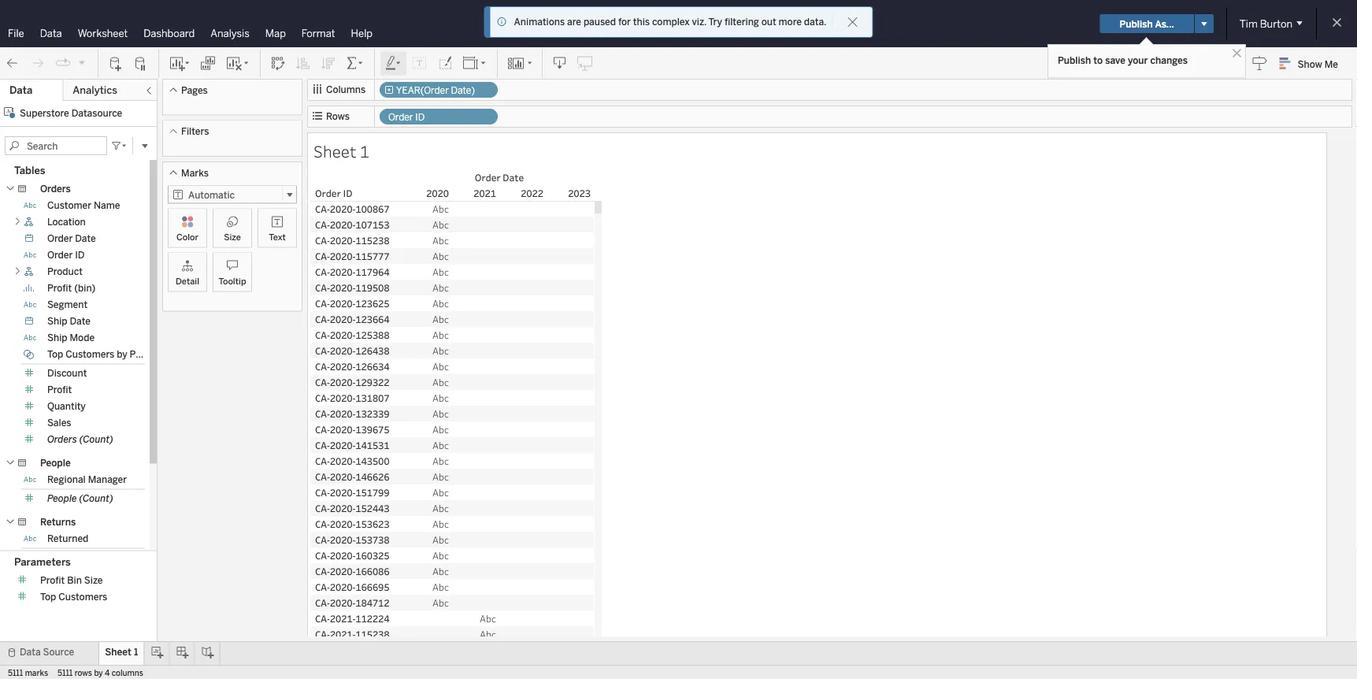 Task type: describe. For each thing, give the bounding box(es) containing it.
(bin)
[[74, 282, 96, 294]]

date)
[[451, 85, 475, 96]]

5111 for 5111 marks
[[8, 668, 23, 677]]

0 horizontal spatial sheet 1
[[105, 646, 138, 658]]

returns (count)
[[47, 552, 118, 563]]

profit for profit
[[47, 384, 72, 395]]

more
[[779, 16, 802, 28]]

profit (bin)
[[47, 282, 96, 294]]

parameters
[[14, 555, 71, 568]]

superstore
[[20, 107, 69, 119]]

profit for profit (bin)
[[47, 282, 72, 294]]

0 horizontal spatial order id
[[47, 249, 85, 261]]

orders (count)
[[47, 434, 113, 445]]

show/hide cards image
[[507, 56, 533, 71]]

highlight image
[[384, 56, 403, 71]]

show me button
[[1273, 51, 1353, 76]]

datasource
[[71, 107, 122, 119]]

product
[[47, 266, 83, 277]]

superstore datasource
[[20, 107, 122, 119]]

animations are paused for this complex viz. try filtering out more data.
[[514, 16, 827, 28]]

profit for profit bin size
[[40, 574, 65, 586]]

redo image
[[30, 56, 46, 71]]

people for people
[[40, 457, 71, 469]]

filtering
[[725, 16, 759, 28]]

1 vertical spatial order
[[47, 233, 73, 244]]

filters
[[181, 126, 209, 137]]

segment
[[47, 299, 88, 310]]

0 vertical spatial sheet
[[314, 140, 357, 162]]

format
[[302, 27, 335, 39]]

5111 marks
[[8, 668, 48, 677]]

customer name
[[47, 200, 120, 211]]

people for people (count)
[[47, 493, 77, 504]]

returned
[[47, 533, 89, 544]]

name
[[94, 200, 120, 211]]

publish as... button
[[1100, 14, 1194, 33]]

0 vertical spatial size
[[224, 232, 241, 242]]

your
[[1128, 54, 1148, 66]]

format workbook image
[[437, 56, 453, 71]]

customer
[[47, 200, 91, 211]]

marks. press enter to open the view data window.. use arrow keys to navigate data visualization elements. image
[[405, 201, 595, 679]]

sort descending image
[[321, 56, 336, 71]]

Search text field
[[5, 136, 107, 155]]

columns
[[112, 668, 143, 677]]

customers for top customers by profit
[[66, 349, 114, 360]]

data guide image
[[1252, 55, 1268, 71]]

to use edit in desktop, save the workbook outside of personal space image
[[577, 56, 593, 71]]

fit image
[[462, 56, 488, 71]]

tim burton
[[1240, 17, 1293, 30]]

as...
[[1155, 18, 1174, 29]]

order date
[[47, 233, 96, 244]]

returns for returns (count)
[[47, 552, 82, 563]]

try
[[709, 16, 722, 28]]

returns for returns
[[40, 516, 76, 528]]

animations
[[514, 16, 565, 28]]

burton
[[1260, 17, 1293, 30]]

sales
[[47, 417, 71, 429]]

complex
[[652, 16, 690, 28]]

new
[[640, 16, 666, 31]]

color
[[176, 232, 199, 242]]

profit bin size
[[40, 574, 103, 586]]

tim
[[1240, 17, 1258, 30]]

ship for ship date
[[47, 316, 67, 327]]

(count) for returns (count)
[[84, 552, 118, 563]]

out
[[762, 16, 776, 28]]

date for order date
[[75, 233, 96, 244]]

discount
[[47, 368, 87, 379]]

map
[[265, 27, 286, 39]]

5111 rows by 4 columns
[[58, 668, 143, 677]]

1 horizontal spatial replay animation image
[[77, 58, 87, 67]]

totals image
[[346, 56, 365, 71]]

publish as...
[[1120, 18, 1174, 29]]

help
[[351, 27, 373, 39]]

0 vertical spatial sheet 1
[[314, 140, 369, 162]]

duplicate image
[[200, 56, 216, 71]]

0 horizontal spatial replay animation image
[[55, 55, 71, 71]]

text
[[269, 232, 286, 242]]

ship mode
[[47, 332, 95, 343]]

1 horizontal spatial order id
[[388, 111, 425, 123]]

people (count)
[[47, 493, 113, 504]]

1 horizontal spatial id
[[415, 111, 425, 123]]

5111 for 5111 rows by 4 columns
[[58, 668, 73, 677]]

pages
[[181, 84, 208, 96]]

regional manager
[[47, 474, 127, 485]]

workbook
[[669, 16, 729, 31]]

file
[[8, 27, 24, 39]]

analytics
[[73, 84, 117, 97]]

show me
[[1298, 58, 1338, 70]]

columns
[[326, 84, 366, 95]]



Task type: locate. For each thing, give the bounding box(es) containing it.
collapse image
[[144, 86, 154, 95]]

by for 4
[[94, 668, 103, 677]]

year(order
[[396, 85, 449, 96]]

year(order date)
[[396, 85, 475, 96]]

new workbook
[[640, 16, 729, 31]]

1 down columns
[[360, 140, 369, 162]]

2 5111 from the left
[[58, 668, 73, 677]]

2 vertical spatial data
[[20, 646, 41, 658]]

profit
[[47, 282, 72, 294], [130, 349, 154, 360], [47, 384, 72, 395], [40, 574, 65, 586]]

1 vertical spatial size
[[84, 574, 103, 586]]

ship
[[47, 316, 67, 327], [47, 332, 67, 343]]

publish to save your changes
[[1058, 54, 1188, 66]]

(count) down the regional manager at the bottom left of the page
[[79, 493, 113, 504]]

1 vertical spatial sheet
[[105, 646, 132, 658]]

ship for ship mode
[[47, 332, 67, 343]]

ship date
[[47, 316, 91, 327]]

1 horizontal spatial size
[[224, 232, 241, 242]]

publish for publish to save your changes
[[1058, 54, 1091, 66]]

date for ship date
[[70, 316, 91, 327]]

orders down sales
[[47, 434, 77, 445]]

1 vertical spatial orders
[[47, 434, 77, 445]]

by
[[117, 349, 127, 360], [94, 668, 103, 677]]

1 vertical spatial publish
[[1058, 54, 1091, 66]]

1 up "columns"
[[134, 646, 138, 658]]

publish for publish as...
[[1120, 18, 1153, 29]]

(count) for orders (count)
[[79, 434, 113, 445]]

2 vertical spatial order
[[47, 249, 73, 261]]

ship down segment
[[47, 316, 67, 327]]

location
[[47, 216, 86, 228]]

publish left as...
[[1120, 18, 1153, 29]]

data down undo "image"
[[9, 84, 32, 97]]

5111
[[8, 668, 23, 677], [58, 668, 73, 677]]

1 vertical spatial customers
[[58, 591, 107, 602]]

0 vertical spatial customers
[[66, 349, 114, 360]]

orders for orders
[[40, 183, 71, 195]]

bin
[[67, 574, 82, 586]]

order down location
[[47, 233, 73, 244]]

swap rows and columns image
[[270, 56, 286, 71]]

sort ascending image
[[295, 56, 311, 71]]

dashboard
[[144, 27, 195, 39]]

regional
[[47, 474, 86, 485]]

order
[[388, 111, 413, 123], [47, 233, 73, 244], [47, 249, 73, 261]]

sheet up "columns"
[[105, 646, 132, 658]]

0 horizontal spatial publish
[[1058, 54, 1091, 66]]

sheet
[[314, 140, 357, 162], [105, 646, 132, 658]]

0 vertical spatial order id
[[388, 111, 425, 123]]

people up regional
[[40, 457, 71, 469]]

1 5111 from the left
[[8, 668, 23, 677]]

0 vertical spatial id
[[415, 111, 425, 123]]

replay animation image right redo image
[[55, 55, 71, 71]]

download image
[[552, 56, 568, 71]]

paused
[[584, 16, 616, 28]]

1 vertical spatial by
[[94, 668, 103, 677]]

(count) for people (count)
[[79, 493, 113, 504]]

1 vertical spatial returns
[[47, 552, 82, 563]]

1 vertical spatial 1
[[134, 646, 138, 658]]

1
[[360, 140, 369, 162], [134, 646, 138, 658]]

(count)
[[79, 434, 113, 445], [79, 493, 113, 504], [84, 552, 118, 563]]

1 ship from the top
[[47, 316, 67, 327]]

1 vertical spatial date
[[70, 316, 91, 327]]

id
[[415, 111, 425, 123], [75, 249, 85, 261]]

top for top customers
[[40, 591, 56, 602]]

(count) up profit bin size
[[84, 552, 118, 563]]

size right bin
[[84, 574, 103, 586]]

me
[[1325, 58, 1338, 70]]

returns down returned
[[47, 552, 82, 563]]

1 vertical spatial id
[[75, 249, 85, 261]]

to
[[1094, 54, 1103, 66]]

order id
[[388, 111, 425, 123], [47, 249, 85, 261]]

0 horizontal spatial 5111
[[8, 668, 23, 677]]

0 vertical spatial orders
[[40, 183, 71, 195]]

detail
[[176, 276, 199, 286]]

top
[[47, 349, 63, 360], [40, 591, 56, 602]]

replay animation image up analytics
[[77, 58, 87, 67]]

source
[[43, 646, 74, 658]]

customers down mode
[[66, 349, 114, 360]]

sheet 1 down 'rows'
[[314, 140, 369, 162]]

size up 'tooltip'
[[224, 232, 241, 242]]

are
[[567, 16, 581, 28]]

order id up product
[[47, 249, 85, 261]]

worksheet
[[78, 27, 128, 39]]

sheet 1
[[314, 140, 369, 162], [105, 646, 138, 658]]

clear sheet image
[[225, 56, 251, 71]]

0 vertical spatial by
[[117, 349, 127, 360]]

ship down ship date on the left of the page
[[47, 332, 67, 343]]

top for top customers by profit
[[47, 349, 63, 360]]

5111 left rows
[[58, 668, 73, 677]]

2 ship from the top
[[47, 332, 67, 343]]

rows
[[75, 668, 92, 677]]

people
[[40, 457, 71, 469], [47, 493, 77, 504]]

top customers by profit
[[47, 349, 154, 360]]

quantity
[[47, 401, 86, 412]]

show
[[1298, 58, 1322, 70]]

close image
[[1230, 46, 1245, 61]]

for
[[618, 16, 631, 28]]

1 horizontal spatial by
[[117, 349, 127, 360]]

order up product
[[47, 249, 73, 261]]

customers down bin
[[58, 591, 107, 602]]

this
[[633, 16, 650, 28]]

id down order date
[[75, 249, 85, 261]]

top down profit bin size
[[40, 591, 56, 602]]

data
[[40, 27, 62, 39], [9, 84, 32, 97], [20, 646, 41, 658]]

1 horizontal spatial publish
[[1120, 18, 1153, 29]]

1 horizontal spatial sheet
[[314, 140, 357, 162]]

analysis
[[211, 27, 250, 39]]

order id down year(order at the left top
[[388, 111, 425, 123]]

data source
[[20, 646, 74, 658]]

0 horizontal spatial by
[[94, 668, 103, 677]]

0 horizontal spatial 1
[[134, 646, 138, 658]]

info image
[[497, 17, 508, 28]]

rows
[[326, 111, 350, 122]]

1 vertical spatial top
[[40, 591, 56, 602]]

0 vertical spatial date
[[75, 233, 96, 244]]

sheet down 'rows'
[[314, 140, 357, 162]]

data up 5111 marks at the left bottom of page
[[20, 646, 41, 658]]

undo image
[[5, 56, 20, 71]]

0 vertical spatial top
[[47, 349, 63, 360]]

(count) up the regional manager at the bottom left of the page
[[79, 434, 113, 445]]

id down year(order at the left top
[[415, 111, 425, 123]]

top up discount
[[47, 349, 63, 360]]

0 vertical spatial publish
[[1120, 18, 1153, 29]]

marks
[[25, 668, 48, 677]]

marks
[[181, 167, 209, 178]]

animations are paused for this complex viz. try filtering out more data. alert
[[514, 15, 827, 29]]

0 vertical spatial ship
[[47, 316, 67, 327]]

1 horizontal spatial 5111
[[58, 668, 73, 677]]

1 horizontal spatial sheet 1
[[314, 140, 369, 162]]

pause auto updates image
[[133, 56, 149, 71]]

returns up returned
[[40, 516, 76, 528]]

publish
[[1120, 18, 1153, 29], [1058, 54, 1091, 66]]

1 vertical spatial order id
[[47, 249, 85, 261]]

viz.
[[692, 16, 707, 28]]

people down regional
[[47, 493, 77, 504]]

customers for top customers
[[58, 591, 107, 602]]

1 horizontal spatial 1
[[360, 140, 369, 162]]

0 vertical spatial (count)
[[79, 434, 113, 445]]

orders up customer
[[40, 183, 71, 195]]

new worksheet image
[[169, 56, 191, 71]]

4
[[105, 668, 110, 677]]

new data source image
[[108, 56, 124, 71]]

0 vertical spatial people
[[40, 457, 71, 469]]

save
[[1105, 54, 1126, 66]]

0 vertical spatial data
[[40, 27, 62, 39]]

0 horizontal spatial id
[[75, 249, 85, 261]]

0 vertical spatial order
[[388, 111, 413, 123]]

orders for orders (count)
[[47, 434, 77, 445]]

publish inside 'button'
[[1120, 18, 1153, 29]]

mode
[[70, 332, 95, 343]]

by for profit
[[117, 349, 127, 360]]

2 vertical spatial (count)
[[84, 552, 118, 563]]

0 horizontal spatial sheet
[[105, 646, 132, 658]]

1 vertical spatial people
[[47, 493, 77, 504]]

changes
[[1151, 54, 1188, 66]]

0 vertical spatial returns
[[40, 516, 76, 528]]

manager
[[88, 474, 127, 485]]

1 vertical spatial ship
[[47, 332, 67, 343]]

sheet 1 up "columns"
[[105, 646, 138, 658]]

data up redo image
[[40, 27, 62, 39]]

order down year(order at the left top
[[388, 111, 413, 123]]

5111 left marks
[[8, 668, 23, 677]]

publish left to
[[1058, 54, 1091, 66]]

tables
[[14, 164, 45, 177]]

top customers
[[40, 591, 107, 602]]

size
[[224, 232, 241, 242], [84, 574, 103, 586]]

1 vertical spatial (count)
[[79, 493, 113, 504]]

0 horizontal spatial size
[[84, 574, 103, 586]]

0 vertical spatial 1
[[360, 140, 369, 162]]

date up mode
[[70, 316, 91, 327]]

show labels image
[[412, 56, 428, 71]]

customers
[[66, 349, 114, 360], [58, 591, 107, 602]]

tooltip
[[219, 276, 246, 286]]

1 vertical spatial sheet 1
[[105, 646, 138, 658]]

1 vertical spatial data
[[9, 84, 32, 97]]

data.
[[804, 16, 827, 28]]

date down location
[[75, 233, 96, 244]]

date
[[75, 233, 96, 244], [70, 316, 91, 327]]

replay animation image
[[55, 55, 71, 71], [77, 58, 87, 67]]



Task type: vqa. For each thing, say whether or not it's contained in the screenshot.
menu
no



